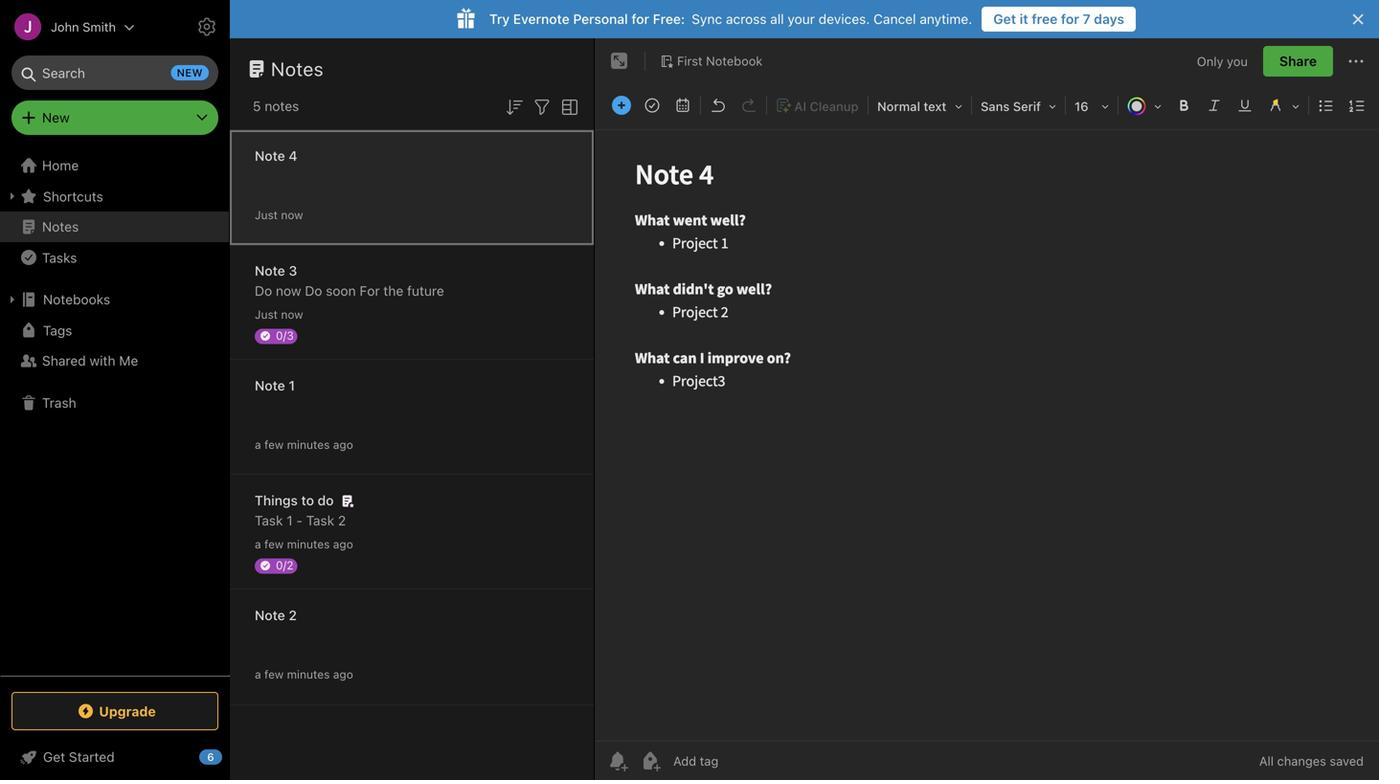 Task type: locate. For each thing, give the bounding box(es) containing it.
notes
[[271, 57, 324, 80], [42, 219, 79, 235]]

note 3 do now do soon for the future
[[255, 263, 444, 299]]

1 vertical spatial few
[[264, 538, 284, 551]]

Insert field
[[607, 92, 636, 119]]

0 vertical spatial get
[[994, 11, 1017, 27]]

0 vertical spatial a few minutes ago
[[255, 438, 353, 452]]

tasks
[[42, 250, 77, 266]]

get inside the help and learning task checklist field
[[43, 750, 65, 766]]

note left 3
[[255, 263, 285, 279]]

only
[[1197, 54, 1224, 68]]

1 left -
[[287, 513, 293, 529]]

0 vertical spatial few
[[264, 438, 284, 452]]

3 minutes from the top
[[287, 668, 330, 682]]

0 horizontal spatial task
[[255, 513, 283, 529]]

2 vertical spatial minutes
[[287, 668, 330, 682]]

note down 0/2
[[255, 608, 285, 624]]

notes up tasks
[[42, 219, 79, 235]]

do
[[318, 493, 334, 509]]

free
[[1032, 11, 1058, 27]]

for
[[632, 11, 650, 27], [1061, 11, 1080, 27]]

few
[[264, 438, 284, 452], [264, 538, 284, 551], [264, 668, 284, 682]]

a down note 2
[[255, 668, 261, 682]]

0 vertical spatial just
[[255, 208, 278, 222]]

Add tag field
[[672, 754, 815, 770]]

few up things
[[264, 438, 284, 452]]

text
[[924, 99, 947, 114]]

2 just from the top
[[255, 308, 278, 321]]

Font family field
[[974, 92, 1063, 120]]

0 horizontal spatial do
[[255, 283, 272, 299]]

now
[[281, 208, 303, 222], [276, 283, 301, 299], [281, 308, 303, 321]]

0/2
[[276, 559, 294, 572]]

1 vertical spatial just now
[[255, 308, 303, 321]]

1
[[289, 378, 295, 394], [287, 513, 293, 529]]

note window element
[[595, 38, 1380, 781]]

1 vertical spatial 2
[[289, 608, 297, 624]]

for
[[360, 283, 380, 299]]

shortcuts button
[[0, 181, 229, 212]]

to
[[301, 493, 314, 509]]

0 vertical spatial just now
[[255, 208, 303, 222]]

minutes up to
[[287, 438, 330, 452]]

0 horizontal spatial notes
[[42, 219, 79, 235]]

numbered list image
[[1344, 92, 1371, 119]]

first
[[677, 54, 703, 68]]

calendar event image
[[670, 92, 697, 119]]

just up 0/3
[[255, 308, 278, 321]]

0 vertical spatial ago
[[333, 438, 353, 452]]

note inside note 3 do now do soon for the future
[[255, 263, 285, 279]]

get left it
[[994, 11, 1017, 27]]

shared with me
[[42, 353, 138, 369]]

just now up 3
[[255, 208, 303, 222]]

0 vertical spatial a
[[255, 438, 261, 452]]

a few minutes ago down task 1 - task 2 at the bottom
[[255, 538, 353, 551]]

home
[[42, 158, 79, 173]]

minutes down note 2
[[287, 668, 330, 682]]

now up 0/3
[[281, 308, 303, 321]]

your
[[788, 11, 815, 27]]

1 vertical spatial a few minutes ago
[[255, 538, 353, 551]]

6
[[207, 752, 214, 764]]

for left 7
[[1061, 11, 1080, 27]]

get
[[994, 11, 1017, 27], [43, 750, 65, 766]]

1 horizontal spatial for
[[1061, 11, 1080, 27]]

get inside button
[[994, 11, 1017, 27]]

just
[[255, 208, 278, 222], [255, 308, 278, 321]]

note down 0/3
[[255, 378, 285, 394]]

1 vertical spatial now
[[276, 283, 301, 299]]

0 vertical spatial now
[[281, 208, 303, 222]]

upgrade button
[[11, 693, 218, 731]]

tree containing home
[[0, 150, 230, 675]]

1 vertical spatial just
[[255, 308, 278, 321]]

1 horizontal spatial get
[[994, 11, 1017, 27]]

serif
[[1013, 99, 1041, 114]]

0 horizontal spatial 2
[[289, 608, 297, 624]]

new search field
[[25, 56, 209, 90]]

note for note 4
[[255, 148, 285, 164]]

Font size field
[[1068, 92, 1116, 120]]

2 down 0/2
[[289, 608, 297, 624]]

2 vertical spatial now
[[281, 308, 303, 321]]

1 horizontal spatial notes
[[271, 57, 324, 80]]

expand note image
[[608, 50, 631, 73]]

for inside button
[[1061, 11, 1080, 27]]

the
[[384, 283, 404, 299]]

do
[[255, 283, 272, 299], [305, 283, 322, 299]]

Add filters field
[[531, 94, 554, 119]]

1 vertical spatial 1
[[287, 513, 293, 529]]

just now
[[255, 208, 303, 222], [255, 308, 303, 321]]

note left "4"
[[255, 148, 285, 164]]

Highlight field
[[1261, 92, 1307, 120]]

2 few from the top
[[264, 538, 284, 551]]

a few minutes ago up to
[[255, 438, 353, 452]]

1 horizontal spatial task
[[306, 513, 335, 529]]

personal
[[573, 11, 628, 27]]

1 vertical spatial ago
[[333, 538, 353, 551]]

ago
[[333, 438, 353, 452], [333, 538, 353, 551], [333, 668, 353, 682]]

few down note 2
[[264, 668, 284, 682]]

3 note from the top
[[255, 378, 285, 394]]

a down things
[[255, 538, 261, 551]]

1 down 0/3
[[289, 378, 295, 394]]

now down 3
[[276, 283, 301, 299]]

settings image
[[195, 15, 218, 38]]

2 vertical spatial ago
[[333, 668, 353, 682]]

task down things
[[255, 513, 283, 529]]

notes up notes
[[271, 57, 324, 80]]

minutes
[[287, 438, 330, 452], [287, 538, 330, 551], [287, 668, 330, 682]]

now up 3
[[281, 208, 303, 222]]

upgrade
[[99, 704, 156, 720]]

2 note from the top
[[255, 263, 285, 279]]

3 a from the top
[[255, 668, 261, 682]]

1 for from the left
[[632, 11, 650, 27]]

1 vertical spatial get
[[43, 750, 65, 766]]

1 a from the top
[[255, 438, 261, 452]]

a few minutes ago down note 2
[[255, 668, 353, 682]]

0 vertical spatial 1
[[289, 378, 295, 394]]

get it free for 7 days
[[994, 11, 1125, 27]]

things
[[255, 493, 298, 509]]

a up things
[[255, 438, 261, 452]]

notebooks link
[[0, 285, 229, 315]]

add a reminder image
[[606, 750, 629, 773]]

0 vertical spatial notes
[[271, 57, 324, 80]]

sans serif
[[981, 99, 1041, 114]]

4 note from the top
[[255, 608, 285, 624]]

1 vertical spatial notes
[[42, 219, 79, 235]]

2 do from the left
[[305, 283, 322, 299]]

devices.
[[819, 11, 870, 27]]

now inside note 3 do now do soon for the future
[[276, 283, 301, 299]]

note for note 2
[[255, 608, 285, 624]]

first notebook
[[677, 54, 763, 68]]

normal
[[878, 99, 921, 114]]

first notebook button
[[653, 48, 770, 75]]

a few minutes ago
[[255, 438, 353, 452], [255, 538, 353, 551], [255, 668, 353, 682]]

0 vertical spatial minutes
[[287, 438, 330, 452]]

1 note from the top
[[255, 148, 285, 164]]

2 vertical spatial few
[[264, 668, 284, 682]]

7
[[1083, 11, 1091, 27]]

note 4
[[255, 148, 297, 164]]

2 right -
[[338, 513, 346, 529]]

expand notebooks image
[[5, 292, 20, 308]]

for for free:
[[632, 11, 650, 27]]

tree
[[0, 150, 230, 675]]

just down note 4
[[255, 208, 278, 222]]

1 just from the top
[[255, 208, 278, 222]]

free:
[[653, 11, 685, 27]]

shortcuts
[[43, 189, 103, 204]]

Note Editor text field
[[595, 130, 1380, 742]]

just now up 0/3
[[255, 308, 303, 321]]

3 few from the top
[[264, 668, 284, 682]]

get left started
[[43, 750, 65, 766]]

underline image
[[1232, 92, 1259, 119]]

3 ago from the top
[[333, 668, 353, 682]]

2 vertical spatial a few minutes ago
[[255, 668, 353, 682]]

saved
[[1330, 754, 1364, 769]]

minutes down task 1 - task 2 at the bottom
[[287, 538, 330, 551]]

changes
[[1278, 754, 1327, 769]]

for left free:
[[632, 11, 650, 27]]

bulleted list image
[[1314, 92, 1340, 119]]

notebooks
[[43, 292, 110, 308]]

note
[[255, 148, 285, 164], [255, 263, 285, 279], [255, 378, 285, 394], [255, 608, 285, 624]]

few up 0/2
[[264, 538, 284, 551]]

0 horizontal spatial get
[[43, 750, 65, 766]]

started
[[69, 750, 115, 766]]

0 vertical spatial 2
[[338, 513, 346, 529]]

task down do
[[306, 513, 335, 529]]

cancel
[[874, 11, 916, 27]]

1 horizontal spatial do
[[305, 283, 322, 299]]

2 for from the left
[[1061, 11, 1080, 27]]

home link
[[0, 150, 230, 181]]

1 vertical spatial minutes
[[287, 538, 330, 551]]

note 1
[[255, 378, 295, 394]]

2 vertical spatial a
[[255, 668, 261, 682]]

all
[[1260, 754, 1274, 769]]

More actions field
[[1345, 46, 1368, 77]]

smith
[[83, 20, 116, 34]]

task
[[255, 513, 283, 529], [306, 513, 335, 529]]

1 vertical spatial a
[[255, 538, 261, 551]]

italic image
[[1201, 92, 1228, 119]]

4
[[289, 148, 297, 164]]

0 horizontal spatial for
[[632, 11, 650, 27]]

0/3
[[276, 329, 294, 343]]



Task type: vqa. For each thing, say whether or not it's contained in the screenshot.
third a from the bottom
yes



Task type: describe. For each thing, give the bounding box(es) containing it.
View options field
[[554, 94, 582, 119]]

notebook
[[706, 54, 763, 68]]

sync
[[692, 11, 723, 27]]

future
[[407, 283, 444, 299]]

soon
[[326, 283, 356, 299]]

evernote
[[513, 11, 570, 27]]

all
[[771, 11, 784, 27]]

try
[[490, 11, 510, 27]]

john smith
[[51, 20, 116, 34]]

note for note 3 do now do soon for the future
[[255, 263, 285, 279]]

all changes saved
[[1260, 754, 1364, 769]]

More field
[[1373, 92, 1380, 119]]

1 for task
[[287, 513, 293, 529]]

2 a few minutes ago from the top
[[255, 538, 353, 551]]

1 few from the top
[[264, 438, 284, 452]]

across
[[726, 11, 767, 27]]

add tag image
[[639, 750, 662, 773]]

2 just now from the top
[[255, 308, 303, 321]]

1 task from the left
[[255, 513, 283, 529]]

new button
[[11, 101, 218, 135]]

anytime.
[[920, 11, 973, 27]]

note 2
[[255, 608, 297, 624]]

trash
[[42, 395, 76, 411]]

bold image
[[1171, 92, 1198, 119]]

share
[[1280, 53, 1317, 69]]

Account field
[[0, 8, 135, 46]]

1 a few minutes ago from the top
[[255, 438, 353, 452]]

add filters image
[[531, 96, 554, 119]]

notes inside notes link
[[42, 219, 79, 235]]

2 minutes from the top
[[287, 538, 330, 551]]

share button
[[1264, 46, 1334, 77]]

for for 7
[[1061, 11, 1080, 27]]

get for get it free for 7 days
[[994, 11, 1017, 27]]

tags
[[43, 323, 72, 338]]

get it free for 7 days button
[[982, 7, 1136, 32]]

new
[[42, 110, 70, 126]]

3
[[289, 263, 297, 279]]

Heading level field
[[871, 92, 970, 120]]

task 1 - task 2
[[255, 513, 346, 529]]

try evernote personal for free: sync across all your devices. cancel anytime.
[[490, 11, 973, 27]]

shared with me link
[[0, 346, 229, 377]]

5
[[253, 98, 261, 114]]

1 just now from the top
[[255, 208, 303, 222]]

undo image
[[705, 92, 732, 119]]

shared
[[42, 353, 86, 369]]

tags button
[[0, 315, 229, 346]]

-
[[296, 513, 303, 529]]

john
[[51, 20, 79, 34]]

click to collapse image
[[223, 745, 237, 768]]

Help and Learning task checklist field
[[0, 743, 230, 773]]

Sort options field
[[503, 94, 526, 119]]

2 ago from the top
[[333, 538, 353, 551]]

it
[[1020, 11, 1029, 27]]

notes link
[[0, 212, 229, 242]]

2 a from the top
[[255, 538, 261, 551]]

3 a few minutes ago from the top
[[255, 668, 353, 682]]

5 notes
[[253, 98, 299, 114]]

notes
[[265, 98, 299, 114]]

you
[[1227, 54, 1248, 68]]

task image
[[639, 92, 666, 119]]

Font color field
[[1121, 92, 1169, 120]]

1 horizontal spatial 2
[[338, 513, 346, 529]]

2 task from the left
[[306, 513, 335, 529]]

get started
[[43, 750, 115, 766]]

16
[[1075, 99, 1089, 114]]

sans
[[981, 99, 1010, 114]]

1 do from the left
[[255, 283, 272, 299]]

me
[[119, 353, 138, 369]]

note for note 1
[[255, 378, 285, 394]]

normal text
[[878, 99, 947, 114]]

trash link
[[0, 388, 229, 419]]

only you
[[1197, 54, 1248, 68]]

tasks button
[[0, 242, 229, 273]]

days
[[1094, 11, 1125, 27]]

1 minutes from the top
[[287, 438, 330, 452]]

with
[[90, 353, 115, 369]]

1 ago from the top
[[333, 438, 353, 452]]

new
[[177, 67, 203, 79]]

Search text field
[[25, 56, 205, 90]]

things to do
[[255, 493, 334, 509]]

more actions image
[[1345, 50, 1368, 73]]

1 for note
[[289, 378, 295, 394]]

get for get started
[[43, 750, 65, 766]]



